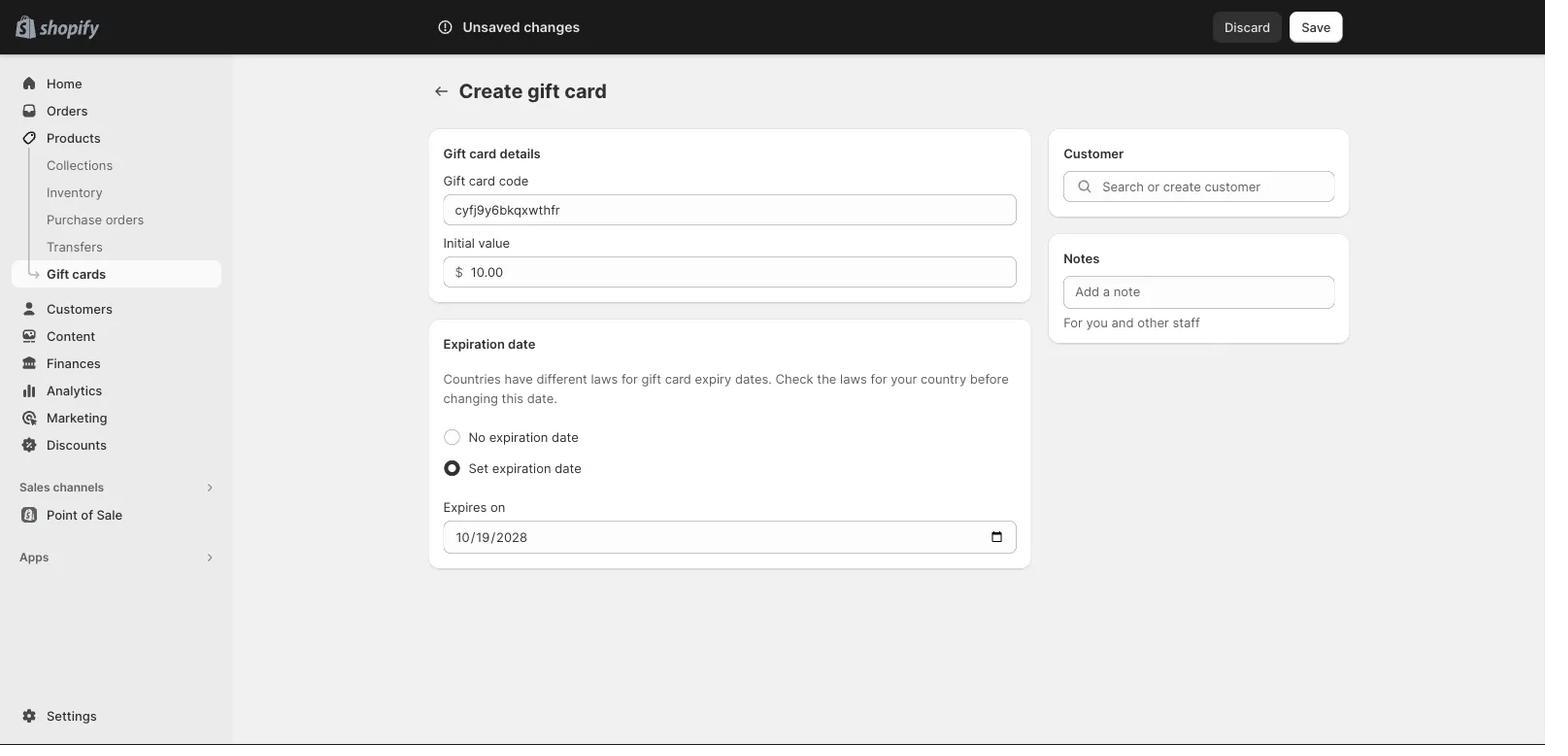Task type: describe. For each thing, give the bounding box(es) containing it.
products link
[[12, 124, 222, 152]]

gift cards
[[47, 266, 106, 281]]

value
[[478, 235, 510, 250]]

before
[[970, 371, 1009, 386]]

1 for from the left
[[622, 371, 638, 386]]

orders
[[47, 103, 88, 118]]

analytics link
[[12, 377, 222, 404]]

cards
[[72, 266, 106, 281]]

gift card details
[[443, 146, 541, 161]]

0 vertical spatial gift
[[528, 79, 560, 103]]

discard link
[[1213, 12, 1283, 43]]

purchase orders
[[47, 212, 144, 227]]

customers link
[[12, 295, 222, 323]]

point of sale link
[[12, 501, 222, 528]]

channels
[[53, 480, 104, 494]]

different
[[537, 371, 588, 386]]

sale
[[97, 507, 122, 522]]

analytics
[[47, 383, 102, 398]]

gift inside countries have different laws for gift card expiry dates. check the laws for your country before changing this date.
[[642, 371, 662, 386]]

other
[[1138, 315, 1170, 330]]

apps button
[[12, 544, 222, 571]]

finances
[[47, 356, 101, 371]]

marketing
[[47, 410, 107, 425]]

home
[[47, 76, 82, 91]]

content
[[47, 328, 95, 343]]

gift for gift cards
[[47, 266, 69, 281]]

of
[[81, 507, 93, 522]]

and
[[1112, 315, 1134, 330]]

date for no expiration date
[[552, 429, 579, 444]]

2 for from the left
[[871, 371, 887, 386]]

Add a note text field
[[1064, 276, 1335, 309]]

sales channels button
[[12, 474, 222, 501]]

create
[[459, 79, 523, 103]]

dates.
[[735, 371, 772, 386]]

no expiration date
[[469, 429, 579, 444]]

apps
[[19, 550, 49, 564]]

discard
[[1225, 19, 1271, 34]]

unsaved
[[463, 19, 520, 35]]

point of sale
[[47, 507, 122, 522]]

customers
[[47, 301, 113, 316]]

date.
[[527, 391, 558, 406]]

your
[[891, 371, 917, 386]]

no
[[469, 429, 486, 444]]

sales
[[19, 480, 50, 494]]

collections
[[47, 157, 113, 172]]

staff
[[1173, 315, 1201, 330]]

collections link
[[12, 152, 222, 179]]

transfers link
[[12, 233, 222, 260]]

inventory
[[47, 185, 103, 200]]

the
[[817, 371, 837, 386]]

point
[[47, 507, 78, 522]]

gift for gift card details
[[443, 146, 466, 161]]

2 laws from the left
[[840, 371, 867, 386]]

discounts
[[47, 437, 107, 452]]

Expires on date field
[[443, 521, 1017, 554]]

0 vertical spatial date
[[508, 336, 536, 351]]

purchase
[[47, 212, 102, 227]]

countries
[[443, 371, 501, 386]]

expiration
[[443, 336, 505, 351]]



Task type: locate. For each thing, give the bounding box(es) containing it.
laws right different at the left of page
[[591, 371, 618, 386]]

country
[[921, 371, 967, 386]]

expiration up set expiration date
[[489, 429, 548, 444]]

card up gift card code
[[469, 146, 497, 161]]

Gift card code text field
[[443, 194, 1017, 225]]

gift up gift card code
[[443, 146, 466, 161]]

0 vertical spatial gift
[[443, 146, 466, 161]]

date up 'have'
[[508, 336, 536, 351]]

1 laws from the left
[[591, 371, 618, 386]]

gift cards link
[[12, 260, 222, 288]]

for
[[1064, 315, 1083, 330]]

date for set expiration date
[[555, 460, 582, 476]]

home link
[[12, 70, 222, 97]]

gift left cards
[[47, 266, 69, 281]]

shopify image
[[39, 20, 99, 39]]

expires on
[[443, 499, 505, 514]]

Initial value text field
[[471, 256, 1017, 288]]

have
[[505, 371, 533, 386]]

Search or create customer text field
[[1103, 171, 1335, 202]]

code
[[499, 173, 529, 188]]

laws right the
[[840, 371, 867, 386]]

customer
[[1064, 146, 1124, 161]]

gift
[[443, 146, 466, 161], [443, 173, 465, 188], [47, 266, 69, 281]]

settings link
[[12, 702, 222, 730]]

this
[[502, 391, 524, 406]]

you
[[1087, 315, 1108, 330]]

set
[[469, 460, 489, 476]]

gift left expiry
[[642, 371, 662, 386]]

orders
[[106, 212, 144, 227]]

check
[[776, 371, 814, 386]]

search button
[[491, 12, 1055, 43]]

1 vertical spatial expiration
[[492, 460, 551, 476]]

content link
[[12, 323, 222, 350]]

expiration for no
[[489, 429, 548, 444]]

search
[[523, 19, 564, 34]]

initial value
[[443, 235, 510, 250]]

sales channels
[[19, 480, 104, 494]]

expiration down no expiration date
[[492, 460, 551, 476]]

expiry
[[695, 371, 732, 386]]

1 vertical spatial date
[[552, 429, 579, 444]]

products
[[47, 130, 101, 145]]

orders link
[[12, 97, 222, 124]]

on
[[491, 499, 505, 514]]

for
[[622, 371, 638, 386], [871, 371, 887, 386]]

date down no expiration date
[[555, 460, 582, 476]]

$
[[455, 264, 463, 279]]

expires
[[443, 499, 487, 514]]

gift for gift card code
[[443, 173, 465, 188]]

1 horizontal spatial gift
[[642, 371, 662, 386]]

inventory link
[[12, 179, 222, 206]]

for left your
[[871, 371, 887, 386]]

gift right create
[[528, 79, 560, 103]]

laws
[[591, 371, 618, 386], [840, 371, 867, 386]]

0 vertical spatial expiration
[[489, 429, 548, 444]]

1 vertical spatial gift
[[443, 173, 465, 188]]

create gift card
[[459, 79, 607, 103]]

transfers
[[47, 239, 103, 254]]

card left expiry
[[665, 371, 692, 386]]

changes
[[524, 19, 580, 35]]

0 horizontal spatial laws
[[591, 371, 618, 386]]

countries have different laws for gift card expiry dates. check the laws for your country before changing this date.
[[443, 371, 1009, 406]]

1 horizontal spatial laws
[[840, 371, 867, 386]]

expiration
[[489, 429, 548, 444], [492, 460, 551, 476]]

details
[[500, 146, 541, 161]]

set expiration date
[[469, 460, 582, 476]]

expiration date
[[443, 336, 536, 351]]

gift down the 'gift card details'
[[443, 173, 465, 188]]

card down changes
[[565, 79, 607, 103]]

notes
[[1064, 251, 1100, 266]]

changing
[[443, 391, 498, 406]]

card
[[565, 79, 607, 103], [469, 146, 497, 161], [469, 173, 496, 188], [665, 371, 692, 386]]

marketing link
[[12, 404, 222, 431]]

date down date.
[[552, 429, 579, 444]]

date
[[508, 336, 536, 351], [552, 429, 579, 444], [555, 460, 582, 476]]

expiration for set
[[492, 460, 551, 476]]

unsaved changes
[[463, 19, 580, 35]]

discounts link
[[12, 431, 222, 459]]

for right different at the left of page
[[622, 371, 638, 386]]

settings
[[47, 708, 97, 723]]

gift
[[528, 79, 560, 103], [642, 371, 662, 386]]

card inside countries have different laws for gift card expiry dates. check the laws for your country before changing this date.
[[665, 371, 692, 386]]

finances link
[[12, 350, 222, 377]]

purchase orders link
[[12, 206, 222, 233]]

0 horizontal spatial gift
[[528, 79, 560, 103]]

2 vertical spatial gift
[[47, 266, 69, 281]]

0 horizontal spatial for
[[622, 371, 638, 386]]

card down the 'gift card details'
[[469, 173, 496, 188]]

gift card code
[[443, 173, 529, 188]]

2 vertical spatial date
[[555, 460, 582, 476]]

save button
[[1290, 12, 1343, 43]]

initial
[[443, 235, 475, 250]]

1 vertical spatial gift
[[642, 371, 662, 386]]

for you and other staff
[[1064, 315, 1201, 330]]

save
[[1302, 19, 1331, 34]]

point of sale button
[[0, 501, 233, 528]]

1 horizontal spatial for
[[871, 371, 887, 386]]



Task type: vqa. For each thing, say whether or not it's contained in the screenshot.
United States (+1) image
no



